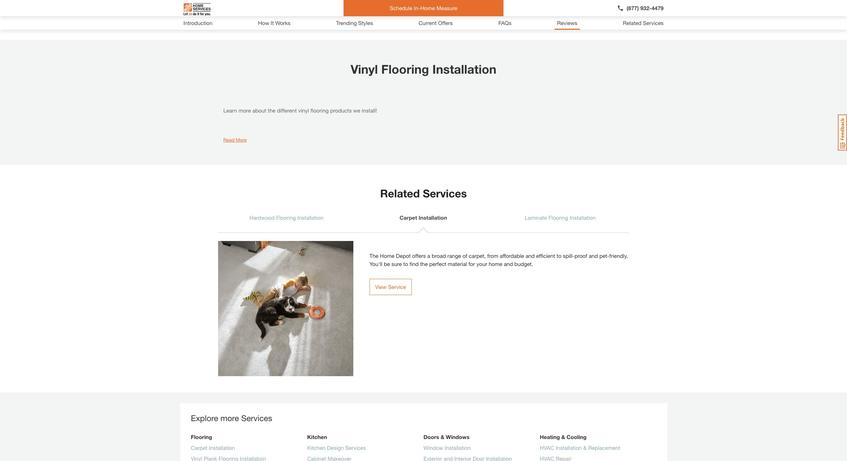 Task type: describe. For each thing, give the bounding box(es) containing it.
0 vertical spatial to
[[557, 253, 562, 259]]

1 horizontal spatial and
[[526, 253, 535, 259]]

a
[[428, 253, 431, 259]]

affordable
[[500, 253, 524, 259]]

current
[[419, 20, 437, 26]]

1 horizontal spatial related services
[[623, 20, 664, 26]]

your
[[477, 261, 488, 267]]

read
[[224, 137, 235, 143]]

0 horizontal spatial to
[[404, 261, 408, 267]]

products
[[330, 107, 352, 114]]

replacement
[[589, 445, 621, 451]]

hvac
[[540, 445, 555, 451]]

offers
[[413, 253, 426, 259]]

1 vertical spatial more
[[236, 137, 247, 143]]

design
[[327, 445, 344, 451]]

carpet,
[[469, 253, 486, 259]]

works
[[276, 20, 291, 26]]

1 horizontal spatial carpet
[[400, 215, 417, 221]]

it
[[271, 20, 274, 26]]

0 vertical spatial related
[[623, 20, 642, 26]]

measure
[[437, 5, 458, 11]]

0 horizontal spatial the
[[268, 107, 276, 114]]

the
[[370, 253, 379, 259]]

window installation
[[424, 445, 471, 451]]

windows
[[446, 434, 470, 441]]

styles
[[359, 20, 373, 26]]

hvac installation & replacement link
[[540, 444, 621, 455]]

2 horizontal spatial and
[[589, 253, 598, 259]]

find
[[410, 261, 419, 267]]

& for doors
[[441, 434, 445, 441]]

schedule in-home measure
[[390, 5, 458, 11]]

broad
[[432, 253, 446, 259]]

schedule
[[390, 5, 413, 11]]

carpet installation link
[[191, 444, 235, 455]]

do it for you logo image
[[184, 0, 211, 19]]

install!
[[362, 107, 377, 114]]

vinyl
[[298, 107, 309, 114]]

pet-
[[600, 253, 610, 259]]

vinyl flooring installation
[[351, 62, 497, 76]]

how it works
[[258, 20, 291, 26]]

the inside the home depot offers a broad range of carpet, from affordable and efficient to spill-proof and pet-friendly. you'll be sure to find the perfect material for your home and budget.
[[420, 261, 428, 267]]

heating
[[540, 434, 560, 441]]

932-
[[641, 5, 652, 11]]

service
[[388, 284, 406, 290]]

explore
[[191, 414, 218, 423]]

flooring
[[311, 107, 329, 114]]

kitchen for kitchen
[[307, 434, 327, 441]]

be
[[384, 261, 390, 267]]

laminate
[[525, 215, 547, 221]]

budget.
[[515, 261, 534, 267]]

kitchen design services link
[[307, 444, 366, 455]]

read more
[[224, 137, 247, 143]]

doors & windows
[[424, 434, 470, 441]]

doors
[[424, 434, 440, 441]]

window
[[424, 445, 444, 451]]

kitchen design services
[[307, 445, 366, 451]]

proof
[[575, 253, 588, 259]]

friendly.
[[610, 253, 629, 259]]

4479
[[652, 5, 664, 11]]

2 horizontal spatial &
[[584, 445, 587, 451]]

sure
[[392, 261, 402, 267]]

trending
[[336, 20, 357, 26]]

more for services
[[221, 414, 239, 423]]

more for about
[[239, 107, 251, 114]]

range
[[448, 253, 461, 259]]

(877) 932-4479
[[627, 5, 664, 11]]

depot
[[396, 253, 411, 259]]

1 vertical spatial reviews
[[558, 20, 578, 26]]

you'll
[[370, 261, 383, 267]]

in-
[[414, 5, 421, 11]]

1 vertical spatial related services
[[380, 187, 467, 200]]



Task type: vqa. For each thing, say whether or not it's contained in the screenshot.
the left Related
yes



Task type: locate. For each thing, give the bounding box(es) containing it.
&
[[441, 434, 445, 441], [562, 434, 566, 441], [584, 445, 587, 451]]

learn
[[224, 107, 237, 114]]

0 horizontal spatial carpet
[[191, 445, 207, 451]]

1 horizontal spatial carpet installation
[[400, 215, 447, 221]]

flooring for hardwood
[[276, 215, 296, 221]]

0 horizontal spatial more
[[236, 137, 247, 143]]

related services
[[623, 20, 664, 26], [380, 187, 467, 200]]

home up be
[[380, 253, 395, 259]]

to
[[557, 253, 562, 259], [404, 261, 408, 267]]

the down a
[[420, 261, 428, 267]]

0 horizontal spatial and
[[504, 261, 513, 267]]

perfect
[[430, 261, 447, 267]]

flooring for laminate
[[549, 215, 569, 221]]

0 vertical spatial home
[[421, 5, 435, 11]]

0 vertical spatial kitchen
[[307, 434, 327, 441]]

services
[[643, 20, 664, 26], [423, 187, 467, 200], [241, 414, 272, 423], [346, 445, 366, 451]]

home inside button
[[421, 5, 435, 11]]

learn more about the different vinyl flooring products we install!
[[224, 107, 377, 114]]

window installation link
[[424, 444, 471, 455]]

installation
[[433, 62, 497, 76], [298, 215, 324, 221], [419, 215, 447, 221], [570, 215, 596, 221], [209, 445, 235, 451], [445, 445, 471, 451], [556, 445, 582, 451]]

1 vertical spatial related
[[380, 187, 420, 200]]

more
[[239, 107, 251, 114], [221, 414, 239, 423]]

0 vertical spatial carpet
[[400, 215, 417, 221]]

related
[[623, 20, 642, 26], [380, 187, 420, 200]]

schedule in-home measure button
[[344, 0, 504, 16]]

0 horizontal spatial home
[[380, 253, 395, 259]]

(877)
[[627, 5, 639, 11]]

home up more reviews
[[421, 5, 435, 11]]

vinyl
[[351, 62, 378, 76]]

more down in- at the top left of page
[[407, 12, 419, 19]]

more reviews link
[[391, 7, 457, 24]]

1 kitchen from the top
[[307, 434, 327, 441]]

home
[[489, 261, 503, 267]]

of
[[463, 253, 468, 259]]

1 vertical spatial carpet
[[191, 445, 207, 451]]

1 horizontal spatial to
[[557, 253, 562, 259]]

carpet installation
[[400, 215, 447, 221], [191, 445, 235, 451]]

heating & cooling
[[540, 434, 587, 441]]

the right about
[[268, 107, 276, 114]]

kitchen for kitchen design services
[[307, 445, 326, 451]]

material
[[448, 261, 467, 267]]

about
[[253, 107, 267, 114]]

1 vertical spatial more
[[221, 414, 239, 423]]

0 vertical spatial more
[[407, 12, 419, 19]]

the home depot offers a broad range of carpet, from affordable and efficient to spill-proof and pet-friendly. you'll be sure to find the perfect material for your home and budget.
[[370, 253, 629, 267]]

more right learn
[[239, 107, 251, 114]]

and down affordable
[[504, 261, 513, 267]]

to left the spill- at the right bottom of page
[[557, 253, 562, 259]]

hardwood
[[250, 215, 275, 221]]

faqs
[[499, 20, 512, 26]]

view service
[[375, 284, 406, 290]]

more reviews
[[407, 12, 441, 19]]

hvac installation & replacement
[[540, 445, 621, 451]]

0 vertical spatial more
[[239, 107, 251, 114]]

to left find
[[404, 261, 408, 267]]

1 horizontal spatial related
[[623, 20, 642, 26]]

0 vertical spatial related services
[[623, 20, 664, 26]]

more
[[407, 12, 419, 19], [236, 137, 247, 143]]

kitchen
[[307, 434, 327, 441], [307, 445, 326, 451]]

1 horizontal spatial home
[[421, 5, 435, 11]]

introduction
[[184, 20, 213, 26]]

0 horizontal spatial reviews
[[421, 12, 441, 19]]

how
[[258, 20, 269, 26]]

reviews
[[421, 12, 441, 19], [558, 20, 578, 26]]

(877) 932-4479 link
[[618, 4, 664, 12]]

offers
[[439, 20, 453, 26]]

1 vertical spatial the
[[420, 261, 428, 267]]

laminate flooring installation
[[525, 215, 596, 221]]

efficient
[[537, 253, 556, 259]]

1 vertical spatial to
[[404, 261, 408, 267]]

0 horizontal spatial related
[[380, 187, 420, 200]]

1 horizontal spatial more
[[407, 12, 419, 19]]

and left pet-
[[589, 253, 598, 259]]

different
[[277, 107, 297, 114]]

1 horizontal spatial reviews
[[558, 20, 578, 26]]

0 horizontal spatial &
[[441, 434, 445, 441]]

home inside the home depot offers a broad range of carpet, from affordable and efficient to spill-proof and pet-friendly. you'll be sure to find the perfect material for your home and budget.
[[380, 253, 395, 259]]

& for heating
[[562, 434, 566, 441]]

flooring for vinyl
[[382, 62, 429, 76]]

0 horizontal spatial carpet installation
[[191, 445, 235, 451]]

cooling
[[567, 434, 587, 441]]

more right explore
[[221, 414, 239, 423]]

0 vertical spatial reviews
[[421, 12, 441, 19]]

for
[[469, 261, 475, 267]]

flooring
[[382, 62, 429, 76], [276, 215, 296, 221], [549, 215, 569, 221], [191, 434, 212, 441]]

kitchen left design
[[307, 445, 326, 451]]

1 vertical spatial kitchen
[[307, 445, 326, 451]]

& right doors
[[441, 434, 445, 441]]

home
[[421, 5, 435, 11], [380, 253, 395, 259]]

explore more services
[[191, 414, 272, 423]]

view
[[375, 284, 387, 290]]

the
[[268, 107, 276, 114], [420, 261, 428, 267]]

spill-
[[563, 253, 575, 259]]

from
[[488, 253, 499, 259]]

and
[[526, 253, 535, 259], [589, 253, 598, 259], [504, 261, 513, 267]]

we
[[354, 107, 361, 114]]

0 vertical spatial the
[[268, 107, 276, 114]]

kitchen up kitchen design services
[[307, 434, 327, 441]]

feedback link image
[[839, 114, 848, 151]]

2 kitchen from the top
[[307, 445, 326, 451]]

more right read at the left of the page
[[236, 137, 247, 143]]

& left cooling
[[562, 434, 566, 441]]

trending styles
[[336, 20, 373, 26]]

& down cooling
[[584, 445, 587, 451]]

1 horizontal spatial the
[[420, 261, 428, 267]]

hardwood flooring installation
[[250, 215, 324, 221]]

0 horizontal spatial related services
[[380, 187, 467, 200]]

current offers
[[419, 20, 453, 26]]

1 vertical spatial home
[[380, 253, 395, 259]]

and up budget.
[[526, 253, 535, 259]]

view service link
[[370, 279, 412, 295]]

1 horizontal spatial &
[[562, 434, 566, 441]]

0 vertical spatial carpet installation
[[400, 215, 447, 221]]

1 vertical spatial carpet installation
[[191, 445, 235, 451]]

carpet
[[400, 215, 417, 221], [191, 445, 207, 451]]



